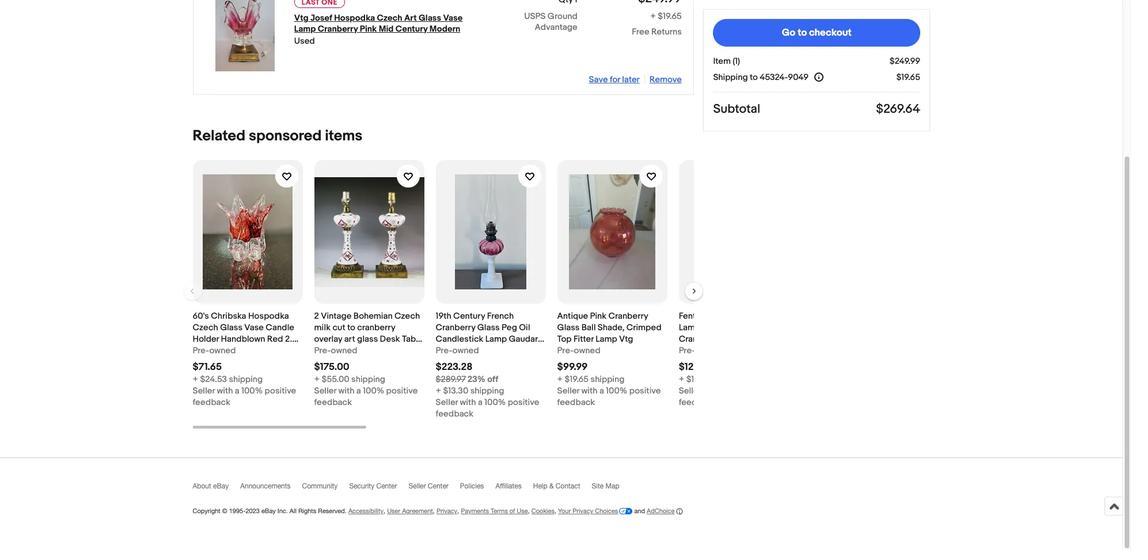 Task type: describe. For each thing, give the bounding box(es) containing it.
fitter
[[574, 334, 594, 345]]

french
[[487, 311, 514, 322]]

$71.65
[[193, 362, 222, 373]]

to inside 2 vintage bohemian czech milk cut to cranberry overlay art glass desk table lamp
[[347, 323, 355, 334]]

+ $19.65 free returns
[[632, 11, 682, 37]]

vtg inside antique  pink cranberry glass ball shade, crimped top fitter lamp vtg pre-owned $99.99 + $19.65 shipping seller with a 100% positive feedback
[[619, 334, 633, 345]]

ground
[[548, 11, 578, 22]]

100% inside 'pre-owned $71.65 + $24.53 shipping seller with a 100% positive feedback'
[[241, 386, 263, 397]]

glass inside antique  pink cranberry glass ball shade, crimped top fitter lamp vtg pre-owned $99.99 + $19.65 shipping seller with a 100% positive feedback
[[557, 323, 580, 334]]

1 horizontal spatial ebay
[[262, 508, 276, 515]]

$12.55
[[686, 375, 712, 386]]

+ $24.53 shipping text field
[[193, 375, 263, 386]]

bohemian
[[353, 311, 393, 322]]

copyright © 1995-2023 ebay inc. all rights reserved. accessibility , user agreement , privacy , payments terms of use , cookies , your privacy choices
[[193, 508, 618, 515]]

feedback inside pre-owned $223.28 $289.97 23% off + $13.30 shipping seller with a 100% positive feedback
[[436, 409, 474, 420]]

rare
[[741, 334, 759, 345]]

+ inside antique  pink cranberry glass ball shade, crimped top fitter lamp vtg pre-owned $99.99 + $19.65 shipping seller with a 100% positive feedback
[[557, 375, 563, 386]]

about ebay
[[193, 483, 229, 491]]

$99.99 text field
[[557, 362, 588, 373]]

pre-owned text field for $175.00
[[314, 346, 357, 357]]

shipping inside pre-owned $223.28 $289.97 23% off + $13.30 shipping seller with a 100% positive feedback
[[470, 386, 504, 397]]

shipping inside antique  pink cranberry glass ball shade, crimped top fitter lamp vtg pre-owned $99.99 + $19.65 shipping seller with a 100% positive feedback
[[591, 375, 625, 386]]

cookies link
[[532, 508, 555, 515]]

pre- for $71.65
[[193, 346, 209, 357]]

cranberry inside 19th century french cranberry glass peg oil candlestick lamp gaudard burner 17"h
[[436, 323, 476, 334]]

center for security center
[[376, 483, 397, 491]]

and
[[634, 508, 645, 515]]

19th century french cranberry glass peg oil candlestick lamp gaudard burner 17"h
[[436, 311, 543, 357]]

previous price $289.97 23% off text field
[[436, 375, 498, 386]]

5 , from the left
[[555, 508, 556, 515]]

related sponsored items
[[193, 127, 363, 145]]

shipping
[[713, 72, 748, 83]]

17"h
[[463, 346, 481, 357]]

+ inside the pre-owned $175.00 + $55.00 shipping seller with a 100% positive feedback
[[314, 375, 320, 386]]

modern
[[430, 24, 460, 35]]

100% inside pre-owned $223.28 $289.97 23% off + $13.30 shipping seller with a 100% positive feedback
[[485, 398, 506, 409]]

security center
[[349, 483, 397, 491]]

45324-
[[760, 72, 788, 83]]

$19.65 inside antique  pink cranberry glass ball shade, crimped top fitter lamp vtg pre-owned $99.99 + $19.65 shipping seller with a 100% positive feedback
[[565, 375, 589, 386]]

100% inside antique  pink cranberry glass ball shade, crimped top fitter lamp vtg pre-owned $99.99 + $19.65 shipping seller with a 100% positive feedback
[[606, 386, 628, 397]]

payments
[[461, 508, 489, 515]]

vtg josef hospodka czech art glass vase lamp cranberry pink mid century modern used
[[294, 13, 463, 47]]

$71.65 text field
[[193, 362, 222, 373]]

positive inside antique  pink cranberry glass ball shade, crimped top fitter lamp vtg pre-owned $99.99 + $19.65 shipping seller with a 100% positive feedback
[[629, 386, 661, 397]]

seller center
[[409, 483, 449, 491]]

positive inside the pre-owned $175.00 + $55.00 shipping seller with a 100% positive feedback
[[386, 386, 418, 397]]

lamp inside 2 vintage bohemian czech milk cut to cranberry overlay art glass desk table lamp
[[314, 346, 336, 357]]

shipping to 45324-9049
[[713, 72, 809, 83]]

czech for $71.65
[[193, 323, 218, 334]]

sponsored
[[249, 127, 322, 145]]

policies link
[[460, 483, 496, 496]]

czech inside the vtg josef hospodka czech art glass vase lamp cranberry pink mid century modern used
[[377, 13, 402, 24]]

terms
[[491, 508, 508, 515]]

later
[[622, 74, 640, 85]]

accessibility
[[348, 508, 384, 515]]

pre- for $223.28
[[436, 346, 453, 357]]

antique  pink cranberry glass ball shade, crimped top fitter lamp vtg pre-owned $99.99 + $19.65 shipping seller with a 100% positive feedback
[[557, 311, 663, 409]]

6"
[[202, 346, 210, 357]]

inc.
[[278, 508, 288, 515]]

cut
[[333, 323, 345, 334]]

seller with a 100% positive feedback text field for $99.99
[[557, 386, 667, 409]]

seller up 'agreement'
[[409, 483, 426, 491]]

pre-owned $175.00 + $55.00 shipping seller with a 100% positive feedback
[[314, 346, 420, 409]]

pre- inside the fenton art fireball fairy lamp, inverted wildflower, cranberry pink. rare color pre-owned $120.00 + $12.55 shipping seller with a 100% positive feedback
[[679, 346, 696, 357]]

feedback inside the pre-owned $175.00 + $55.00 shipping seller with a 100% positive feedback
[[314, 398, 352, 409]]

agreement
[[402, 508, 433, 515]]

+ inside + $19.65 free returns
[[651, 11, 656, 22]]

1 , from the left
[[384, 508, 385, 515]]

item
[[713, 56, 731, 67]]

items
[[325, 127, 363, 145]]

feedback inside antique  pink cranberry glass ball shade, crimped top fitter lamp vtg pre-owned $99.99 + $19.65 shipping seller with a 100% positive feedback
[[557, 398, 595, 409]]

century inside the vtg josef hospodka czech art glass vase lamp cranberry pink mid century modern used
[[396, 24, 428, 35]]

2
[[314, 311, 319, 322]]

go
[[782, 27, 795, 39]]

seller center link
[[409, 483, 460, 496]]

with inside pre-owned $223.28 $289.97 23% off + $13.30 shipping seller with a 100% positive feedback
[[460, 398, 476, 409]]

+ $13.30 shipping text field
[[436, 386, 504, 398]]

crimped
[[627, 323, 662, 334]]

choices
[[595, 508, 618, 515]]

vtg inside the vtg josef hospodka czech art glass vase lamp cranberry pink mid century modern used
[[294, 13, 309, 24]]

0 vertical spatial ebay
[[213, 483, 229, 491]]

shipping inside the fenton art fireball fairy lamp, inverted wildflower, cranberry pink. rare color pre-owned $120.00 + $12.55 shipping seller with a 100% positive feedback
[[713, 375, 747, 386]]

free
[[632, 26, 650, 37]]

adchoice
[[647, 508, 675, 515]]

gaudard
[[509, 334, 543, 345]]

art inside the fenton art fireball fairy lamp, inverted wildflower, cranberry pink. rare color pre-owned $120.00 + $12.55 shipping seller with a 100% positive feedback
[[708, 311, 720, 322]]

cranberry inside the vtg josef hospodka czech art glass vase lamp cranberry pink mid century modern used
[[318, 24, 358, 35]]

privacy link
[[437, 508, 457, 515]]

seller inside 'pre-owned $71.65 + $24.53 shipping seller with a 100% positive feedback'
[[193, 386, 215, 397]]

to for checkout
[[798, 27, 807, 39]]

vintage
[[321, 311, 352, 322]]

fairy
[[752, 311, 771, 322]]

handblown
[[221, 334, 265, 345]]

color
[[761, 334, 783, 345]]

seller with a 100% positive feedback text field for $175.00
[[314, 386, 424, 409]]

pre- for $175.00
[[314, 346, 331, 357]]

$223.28
[[436, 362, 473, 373]]

glass inside the 60's chribska hospodka czech glass vase candle holder handblown red 2.75 lb 6"
[[220, 323, 243, 334]]

hospodka for cranberry
[[334, 13, 375, 24]]

pink inside the vtg josef hospodka czech art glass vase lamp cranberry pink mid century modern used
[[360, 24, 377, 35]]

lamp inside 19th century french cranberry glass peg oil candlestick lamp gaudard burner 17"h
[[485, 334, 507, 345]]

with inside 'pre-owned $71.65 + $24.53 shipping seller with a 100% positive feedback'
[[217, 386, 233, 397]]

owned inside antique  pink cranberry glass ball shade, crimped top fitter lamp vtg pre-owned $99.99 + $19.65 shipping seller with a 100% positive feedback
[[574, 346, 601, 357]]

vtg josef hospodka czech art glass vase lamp cranberry pink mid century modern link
[[294, 13, 463, 35]]

community
[[302, 483, 338, 491]]

help
[[533, 483, 548, 491]]

affiliates
[[496, 483, 522, 491]]

owned for $223.28
[[453, 346, 479, 357]]

100% inside the pre-owned $175.00 + $55.00 shipping seller with a 100% positive feedback
[[363, 386, 384, 397]]

help & contact link
[[533, 483, 592, 496]]

desk
[[380, 334, 400, 345]]

antique
[[557, 311, 588, 322]]

use
[[517, 508, 528, 515]]

feedback inside the fenton art fireball fairy lamp, inverted wildflower, cranberry pink. rare color pre-owned $120.00 + $12.55 shipping seller with a 100% positive feedback
[[679, 398, 717, 409]]

item (1)
[[713, 56, 740, 67]]

fireball
[[722, 311, 750, 322]]

art
[[344, 334, 355, 345]]

$120.00
[[679, 362, 715, 373]]

$13.30
[[443, 386, 468, 397]]

seller inside the pre-owned $175.00 + $55.00 shipping seller with a 100% positive feedback
[[314, 386, 337, 397]]

map
[[606, 483, 620, 491]]

art inside the vtg josef hospodka czech art glass vase lamp cranberry pink mid century modern used
[[404, 13, 417, 24]]

2.75
[[285, 334, 302, 345]]

glass
[[357, 334, 378, 345]]

shipping inside the pre-owned $175.00 + $55.00 shipping seller with a 100% positive feedback
[[351, 375, 385, 386]]

+ $19.65 shipping text field
[[557, 375, 625, 386]]



Task type: locate. For each thing, give the bounding box(es) containing it.
privacy right the your
[[573, 508, 593, 515]]

czech inside the 60's chribska hospodka czech glass vase candle holder handblown red 2.75 lb 6"
[[193, 323, 218, 334]]

0 vertical spatial vtg
[[294, 13, 309, 24]]

user
[[387, 508, 400, 515]]

red
[[267, 334, 283, 345]]

your privacy choices link
[[558, 508, 633, 515]]

returns
[[651, 26, 682, 37]]

vase inside the vtg josef hospodka czech art glass vase lamp cranberry pink mid century modern used
[[443, 13, 463, 24]]

2 pre- from the left
[[314, 346, 331, 357]]

seller with a 100% positive feedback text field for $120.00
[[679, 386, 789, 409]]

to for 45324-
[[750, 72, 758, 83]]

feedback down + $19.65 shipping text box
[[557, 398, 595, 409]]

privacy down the seller center link
[[437, 508, 457, 515]]

2 , from the left
[[433, 508, 435, 515]]

hospodka for handblown
[[248, 311, 289, 322]]

1 horizontal spatial pink
[[590, 311, 607, 322]]

0 horizontal spatial center
[[376, 483, 397, 491]]

positive inside the fenton art fireball fairy lamp, inverted wildflower, cranberry pink. rare color pre-owned $120.00 + $12.55 shipping seller with a 100% positive feedback
[[751, 386, 783, 397]]

lamp down peg
[[485, 334, 507, 345]]

1 owned from the left
[[209, 346, 236, 357]]

$19.65 down $99.99 text field
[[565, 375, 589, 386]]

czech inside 2 vintage bohemian czech milk cut to cranberry overlay art glass desk table lamp
[[395, 311, 420, 322]]

owned inside pre-owned $223.28 $289.97 23% off + $13.30 shipping seller with a 100% positive feedback
[[453, 346, 479, 357]]

czech up table
[[395, 311, 420, 322]]

go to checkout
[[782, 27, 852, 39]]

feedback down $24.53
[[193, 398, 230, 409]]

0 horizontal spatial seller with a 100% positive feedback text field
[[193, 386, 303, 409]]

,
[[384, 508, 385, 515], [433, 508, 435, 515], [457, 508, 459, 515], [528, 508, 530, 515], [555, 508, 556, 515]]

owned inside the fenton art fireball fairy lamp, inverted wildflower, cranberry pink. rare color pre-owned $120.00 + $12.55 shipping seller with a 100% positive feedback
[[696, 346, 722, 357]]

century right mid
[[396, 24, 428, 35]]

owned down fitter
[[574, 346, 601, 357]]

0 horizontal spatial pink
[[360, 24, 377, 35]]

lamp down overlay
[[314, 346, 336, 357]]

all
[[290, 508, 297, 515]]

with inside antique  pink cranberry glass ball shade, crimped top fitter lamp vtg pre-owned $99.99 + $19.65 shipping seller with a 100% positive feedback
[[582, 386, 598, 397]]

hospodka inside the 60's chribska hospodka czech glass vase candle holder handblown red 2.75 lb 6"
[[248, 311, 289, 322]]

2 vertical spatial to
[[347, 323, 355, 334]]

+ down $71.65
[[193, 375, 198, 386]]

100% inside the fenton art fireball fairy lamp, inverted wildflower, cranberry pink. rare color pre-owned $120.00 + $12.55 shipping seller with a 100% positive feedback
[[728, 386, 749, 397]]

center
[[376, 483, 397, 491], [428, 483, 449, 491]]

2 vertical spatial czech
[[193, 323, 218, 334]]

czech for $175.00
[[395, 311, 420, 322]]

shipping down fitter
[[591, 375, 625, 386]]

1 center from the left
[[376, 483, 397, 491]]

to
[[798, 27, 807, 39], [750, 72, 758, 83], [347, 323, 355, 334]]

oil
[[519, 323, 530, 334]]

2 privacy from the left
[[573, 508, 593, 515]]

policies
[[460, 483, 484, 491]]

1 pre- from the left
[[193, 346, 209, 357]]

hospodka right josef
[[334, 13, 375, 24]]

owned
[[209, 346, 236, 357], [331, 346, 357, 357], [453, 346, 479, 357], [574, 346, 601, 357], [696, 346, 722, 357]]

9049
[[788, 72, 809, 83]]

pre- down holder
[[193, 346, 209, 357]]

pre-owned text field down candlestick
[[436, 346, 479, 357]]

1 horizontal spatial vase
[[443, 13, 463, 24]]

Pre-owned text field
[[314, 346, 357, 357], [557, 346, 601, 357]]

1 horizontal spatial pre-owned text field
[[557, 346, 601, 357]]

art
[[404, 13, 417, 24], [708, 311, 720, 322]]

owned down art
[[331, 346, 357, 357]]

60's
[[193, 311, 209, 322]]

+ down $289.97
[[436, 386, 441, 397]]

cranberry down the lamp,
[[679, 334, 719, 345]]

positive inside 'pre-owned $71.65 + $24.53 shipping seller with a 100% positive feedback'
[[265, 386, 296, 397]]

glass up top
[[557, 323, 580, 334]]

1 horizontal spatial privacy
[[573, 508, 593, 515]]

glass down french
[[477, 323, 500, 334]]

$249.99
[[890, 56, 920, 67]]

2 owned from the left
[[331, 346, 357, 357]]

0 horizontal spatial vase
[[244, 323, 264, 334]]

, left cookies "link"
[[528, 508, 530, 515]]

pink inside antique  pink cranberry glass ball shade, crimped top fitter lamp vtg pre-owned $99.99 + $19.65 shipping seller with a 100% positive feedback
[[590, 311, 607, 322]]

+ inside pre-owned $223.28 $289.97 23% off + $13.30 shipping seller with a 100% positive feedback
[[436, 386, 441, 397]]

hospodka
[[334, 13, 375, 24], [248, 311, 289, 322]]

19th
[[436, 311, 451, 322]]

copyright
[[193, 508, 221, 515]]

help & contact
[[533, 483, 580, 491]]

1 horizontal spatial center
[[428, 483, 449, 491]]

century up candlestick
[[453, 311, 485, 322]]

0 vertical spatial hospodka
[[334, 13, 375, 24]]

pre-owned text field for $99.99
[[557, 346, 601, 357]]

vase inside the 60's chribska hospodka czech glass vase candle holder handblown red 2.75 lb 6"
[[244, 323, 264, 334]]

1 horizontal spatial seller with a 100% positive feedback text field
[[557, 386, 667, 409]]

overlay
[[314, 334, 342, 345]]

0 vertical spatial century
[[396, 24, 428, 35]]

seller with a 100% positive feedback text field down '$12.55'
[[679, 386, 789, 409]]

lamp up "used"
[[294, 24, 316, 35]]

pre- inside the pre-owned $175.00 + $55.00 shipping seller with a 100% positive feedback
[[314, 346, 331, 357]]

cranberry inside the fenton art fireball fairy lamp, inverted wildflower, cranberry pink. rare color pre-owned $120.00 + $12.55 shipping seller with a 100% positive feedback
[[679, 334, 719, 345]]

shipping down off
[[470, 386, 504, 397]]

vase
[[443, 13, 463, 24], [244, 323, 264, 334]]

23%
[[468, 375, 486, 386]]

to right the go
[[798, 27, 807, 39]]

your
[[558, 508, 571, 515]]

a inside 'pre-owned $71.65 + $24.53 shipping seller with a 100% positive feedback'
[[235, 386, 240, 397]]

2 vintage bohemian czech milk cut to cranberry overlay art glass desk table lamp
[[314, 311, 423, 357]]

site map link
[[592, 483, 631, 496]]

$223.28 text field
[[436, 362, 473, 373]]

1 vertical spatial czech
[[395, 311, 420, 322]]

feedback
[[193, 398, 230, 409], [314, 398, 352, 409], [557, 398, 595, 409], [679, 398, 717, 409], [436, 409, 474, 420]]

cranberry inside antique  pink cranberry glass ball shade, crimped top fitter lamp vtg pre-owned $99.99 + $19.65 shipping seller with a 100% positive feedback
[[609, 311, 648, 322]]

vtg left josef
[[294, 13, 309, 24]]

shipping right '$12.55'
[[713, 375, 747, 386]]

checkout
[[809, 27, 852, 39]]

pre- inside 'pre-owned $71.65 + $24.53 shipping seller with a 100% positive feedback'
[[193, 346, 209, 357]]

owned for $175.00
[[331, 346, 357, 357]]

$175.00 text field
[[314, 362, 350, 373]]

+ up returns at top
[[651, 11, 656, 22]]

pre-owned text field for $120.00
[[679, 346, 722, 357]]

seller with a 100% positive feedback text field down $24.53
[[193, 386, 303, 409]]

1 vertical spatial $19.65
[[896, 72, 920, 83]]

pre-owned $223.28 $289.97 23% off + $13.30 shipping seller with a 100% positive feedback
[[436, 346, 541, 420]]

century
[[396, 24, 428, 35], [453, 311, 485, 322]]

payments terms of use link
[[461, 508, 528, 515]]

ebay left inc.
[[262, 508, 276, 515]]

0 vertical spatial czech
[[377, 13, 402, 24]]

pre-
[[193, 346, 209, 357], [314, 346, 331, 357], [436, 346, 453, 357], [557, 346, 574, 357], [679, 346, 696, 357]]

candle
[[266, 323, 294, 334]]

pink
[[360, 24, 377, 35], [590, 311, 607, 322]]

a inside pre-owned $223.28 $289.97 23% off + $13.30 shipping seller with a 100% positive feedback
[[478, 398, 483, 409]]

1 vertical spatial century
[[453, 311, 485, 322]]

announcements
[[240, 483, 291, 491]]

1 pre-owned text field from the left
[[193, 346, 236, 357]]

center right security
[[376, 483, 397, 491]]

1 horizontal spatial hospodka
[[334, 13, 375, 24]]

pre- up $120.00
[[679, 346, 696, 357]]

1 horizontal spatial century
[[453, 311, 485, 322]]

0 horizontal spatial privacy
[[437, 508, 457, 515]]

1 horizontal spatial seller with a 100% positive feedback text field
[[436, 398, 546, 421]]

2 pre-owned text field from the left
[[557, 346, 601, 357]]

reserved.
[[318, 508, 347, 515]]

pre-owned text field down overlay
[[314, 346, 357, 357]]

0 horizontal spatial $19.65
[[565, 375, 589, 386]]

seller down $55.00
[[314, 386, 337, 397]]

1 vertical spatial pink
[[590, 311, 607, 322]]

1 vertical spatial ebay
[[262, 508, 276, 515]]

5 owned from the left
[[696, 346, 722, 357]]

3 pre- from the left
[[436, 346, 453, 357]]

0 vertical spatial vase
[[443, 13, 463, 24]]

cranberry
[[357, 323, 395, 334]]

to inside button
[[798, 27, 807, 39]]

2 vertical spatial $19.65
[[565, 375, 589, 386]]

pre- inside antique  pink cranberry glass ball shade, crimped top fitter lamp vtg pre-owned $99.99 + $19.65 shipping seller with a 100% positive feedback
[[557, 346, 574, 357]]

2 horizontal spatial to
[[798, 27, 807, 39]]

0 horizontal spatial vtg
[[294, 13, 309, 24]]

pink left mid
[[360, 24, 377, 35]]

with inside the pre-owned $175.00 + $55.00 shipping seller with a 100% positive feedback
[[338, 386, 355, 397]]

$55.00
[[322, 375, 350, 386]]

seller with a 100% positive feedback text field down $55.00
[[314, 386, 424, 409]]

peg
[[502, 323, 517, 334]]

a inside the fenton art fireball fairy lamp, inverted wildflower, cranberry pink. rare color pre-owned $120.00 + $12.55 shipping seller with a 100% positive feedback
[[721, 386, 726, 397]]

glass inside the vtg josef hospodka czech art glass vase lamp cranberry pink mid century modern used
[[419, 13, 441, 24]]

owned down holder
[[209, 346, 236, 357]]

a inside antique  pink cranberry glass ball shade, crimped top fitter lamp vtg pre-owned $99.99 + $19.65 shipping seller with a 100% positive feedback
[[600, 386, 604, 397]]

owned down candlestick
[[453, 346, 479, 357]]

to up art
[[347, 323, 355, 334]]

positive down table
[[386, 386, 418, 397]]

0 vertical spatial to
[[798, 27, 807, 39]]

announcements link
[[240, 483, 302, 496]]

to left 45324-
[[750, 72, 758, 83]]

used
[[294, 36, 315, 47]]

+ inside 'pre-owned $71.65 + $24.53 shipping seller with a 100% positive feedback'
[[193, 375, 198, 386]]

vtg josef hospodka czech art glass vase lamp cranberry pink mid century modern image
[[215, 0, 275, 72]]

seller down $13.30
[[436, 398, 458, 409]]

with down $99.99 text field
[[582, 386, 598, 397]]

pink up ball
[[590, 311, 607, 322]]

0 horizontal spatial pre-owned text field
[[193, 346, 236, 357]]

art up inverted
[[708, 311, 720, 322]]

, left payments
[[457, 508, 459, 515]]

glass inside 19th century french cranberry glass peg oil candlestick lamp gaudard burner 17"h
[[477, 323, 500, 334]]

pre- inside pre-owned $223.28 $289.97 23% off + $13.30 shipping seller with a 100% positive feedback
[[436, 346, 453, 357]]

1 pre-owned text field from the left
[[314, 346, 357, 357]]

usps ground advantage
[[524, 11, 578, 33]]

positive inside pre-owned $223.28 $289.97 23% off + $13.30 shipping seller with a 100% positive feedback
[[508, 398, 539, 409]]

privacy
[[437, 508, 457, 515], [573, 508, 593, 515]]

seller inside antique  pink cranberry glass ball shade, crimped top fitter lamp vtg pre-owned $99.99 + $19.65 shipping seller with a 100% positive feedback
[[557, 386, 580, 397]]

shipping
[[229, 375, 263, 386], [351, 375, 385, 386], [591, 375, 625, 386], [713, 375, 747, 386], [470, 386, 504, 397]]

4 , from the left
[[528, 508, 530, 515]]

seller down $24.53
[[193, 386, 215, 397]]

$289.97
[[436, 375, 466, 386]]

hospodka up "candle"
[[248, 311, 289, 322]]

4 owned from the left
[[574, 346, 601, 357]]

josef
[[310, 13, 332, 24]]

positive right "+ $13.30 shipping" 'text field'
[[508, 398, 539, 409]]

positive
[[265, 386, 296, 397], [386, 386, 418, 397], [629, 386, 661, 397], [751, 386, 783, 397], [508, 398, 539, 409]]

, left user
[[384, 508, 385, 515]]

1 horizontal spatial $19.65
[[658, 11, 682, 22]]

feedback down $13.30
[[436, 409, 474, 420]]

rights
[[298, 508, 316, 515]]

pre- down overlay
[[314, 346, 331, 357]]

seller down '$12.55'
[[679, 386, 701, 397]]

+ $55.00 shipping text field
[[314, 375, 385, 386]]

2 horizontal spatial pre-owned text field
[[679, 346, 722, 357]]

4 pre- from the left
[[557, 346, 574, 357]]

0 horizontal spatial art
[[404, 13, 417, 24]]

glass down 'chribska' on the left of page
[[220, 323, 243, 334]]

0 horizontal spatial seller with a 100% positive feedback text field
[[314, 386, 424, 409]]

hospodka inside the vtg josef hospodka czech art glass vase lamp cranberry pink mid century modern used
[[334, 13, 375, 24]]

center inside the seller center link
[[428, 483, 449, 491]]

5 pre- from the left
[[679, 346, 696, 357]]

cranberry up crimped
[[609, 311, 648, 322]]

century inside 19th century french cranberry glass peg oil candlestick lamp gaudard burner 17"h
[[453, 311, 485, 322]]

1 vertical spatial vtg
[[619, 334, 633, 345]]

pre-owned text field for $71.65
[[193, 346, 236, 357]]

pre-owned $71.65 + $24.53 shipping seller with a 100% positive feedback
[[193, 346, 298, 409]]

shade,
[[598, 323, 625, 334]]

2 horizontal spatial $19.65
[[896, 72, 920, 83]]

mid
[[379, 24, 394, 35]]

1 horizontal spatial vtg
[[619, 334, 633, 345]]

lamp inside antique  pink cranberry glass ball shade, crimped top fitter lamp vtg pre-owned $99.99 + $19.65 shipping seller with a 100% positive feedback
[[596, 334, 617, 345]]

0 horizontal spatial pre-owned text field
[[314, 346, 357, 357]]

&
[[550, 483, 554, 491]]

1 vertical spatial vase
[[244, 323, 264, 334]]

pre-owned text field for $223.28
[[436, 346, 479, 357]]

with down $55.00
[[338, 386, 355, 397]]

milk
[[314, 323, 331, 334]]

czech up holder
[[193, 323, 218, 334]]

chribska
[[211, 311, 246, 322]]

with down $13.30
[[460, 398, 476, 409]]

0 horizontal spatial hospodka
[[248, 311, 289, 322]]

pre- up $223.28
[[436, 346, 453, 357]]

fenton art fireball fairy lamp, inverted wildflower, cranberry pink. rare color pre-owned $120.00 + $12.55 shipping seller with a 100% positive feedback
[[679, 311, 784, 409]]

ebay
[[213, 483, 229, 491], [262, 508, 276, 515]]

cranberry up candlestick
[[436, 323, 476, 334]]

center up privacy link on the bottom of the page
[[428, 483, 449, 491]]

feedback down '$12.55'
[[679, 398, 717, 409]]

user agreement link
[[387, 508, 433, 515]]

positive down color
[[751, 386, 783, 397]]

shipping right $24.53
[[229, 375, 263, 386]]

Seller with a 100% positive feedback text field
[[314, 386, 424, 409], [557, 386, 667, 409]]

czech left the modern
[[377, 13, 402, 24]]

1 vertical spatial art
[[708, 311, 720, 322]]

, left the your
[[555, 508, 556, 515]]

center inside security center link
[[376, 483, 397, 491]]

3 owned from the left
[[453, 346, 479, 357]]

0 vertical spatial art
[[404, 13, 417, 24]]

with inside the fenton art fireball fairy lamp, inverted wildflower, cranberry pink. rare color pre-owned $120.00 + $12.55 shipping seller with a 100% positive feedback
[[703, 386, 719, 397]]

0 vertical spatial pink
[[360, 24, 377, 35]]

$99.99
[[557, 362, 588, 373]]

seller
[[193, 386, 215, 397], [314, 386, 337, 397], [557, 386, 580, 397], [679, 386, 701, 397], [436, 398, 458, 409], [409, 483, 426, 491]]

2 seller with a 100% positive feedback text field from the left
[[557, 386, 667, 409]]

2 horizontal spatial seller with a 100% positive feedback text field
[[679, 386, 789, 409]]

site
[[592, 483, 604, 491]]

candlestick
[[436, 334, 484, 345]]

usps
[[524, 11, 546, 22]]

+ left '$12.55'
[[679, 375, 685, 386]]

3 pre-owned text field from the left
[[679, 346, 722, 357]]

a inside the pre-owned $175.00 + $55.00 shipping seller with a 100% positive feedback
[[356, 386, 361, 397]]

table
[[402, 334, 423, 345]]

positive down red in the left bottom of the page
[[265, 386, 296, 397]]

+ down $99.99
[[557, 375, 563, 386]]

1 horizontal spatial pre-owned text field
[[436, 346, 479, 357]]

lb
[[193, 346, 200, 357]]

pre-owned text field down holder
[[193, 346, 236, 357]]

subtotal
[[713, 102, 760, 117]]

0 horizontal spatial ebay
[[213, 483, 229, 491]]

pre-owned text field down fitter
[[557, 346, 601, 357]]

seller with a 100% positive feedback text field for $71.65
[[193, 386, 303, 409]]

$120.00 text field
[[679, 362, 715, 373]]

seller inside pre-owned $223.28 $289.97 23% off + $13.30 shipping seller with a 100% positive feedback
[[436, 398, 458, 409]]

0 horizontal spatial century
[[396, 24, 428, 35]]

accessibility link
[[348, 508, 384, 515]]

2 pre-owned text field from the left
[[436, 346, 479, 357]]

related
[[193, 127, 246, 145]]

feedback inside 'pre-owned $71.65 + $24.53 shipping seller with a 100% positive feedback'
[[193, 398, 230, 409]]

save for later
[[589, 74, 640, 85]]

$19.65 up returns at top
[[658, 11, 682, 22]]

1 vertical spatial to
[[750, 72, 758, 83]]

seller down $99.99
[[557, 386, 580, 397]]

shipping right $55.00
[[351, 375, 385, 386]]

feedback down $55.00
[[314, 398, 352, 409]]

seller with a 100% positive feedback text field down off
[[436, 398, 546, 421]]

pre- down top
[[557, 346, 574, 357]]

pre-owned text field up $120.00
[[679, 346, 722, 357]]

with down '$12.55'
[[703, 386, 719, 397]]

1 privacy from the left
[[437, 508, 457, 515]]

owned inside 'pre-owned $71.65 + $24.53 shipping seller with a 100% positive feedback'
[[209, 346, 236, 357]]

community link
[[302, 483, 349, 496]]

, left privacy link on the bottom of the page
[[433, 508, 435, 515]]

vtg down shade,
[[619, 334, 633, 345]]

top
[[557, 334, 572, 345]]

0 vertical spatial $19.65
[[658, 11, 682, 22]]

2 center from the left
[[428, 483, 449, 491]]

Seller with a 100% positive feedback text field
[[193, 386, 303, 409], [679, 386, 789, 409], [436, 398, 546, 421]]

affiliates link
[[496, 483, 533, 496]]

with down $24.53
[[217, 386, 233, 397]]

seller inside the fenton art fireball fairy lamp, inverted wildflower, cranberry pink. rare color pre-owned $120.00 + $12.55 shipping seller with a 100% positive feedback
[[679, 386, 701, 397]]

+ $12.55 shipping text field
[[679, 375, 747, 386]]

fenton
[[679, 311, 706, 322]]

1 vertical spatial hospodka
[[248, 311, 289, 322]]

1 horizontal spatial to
[[750, 72, 758, 83]]

positive right + $19.65 shipping text box
[[629, 386, 661, 397]]

about ebay link
[[193, 483, 240, 496]]

$19.65 down $249.99
[[896, 72, 920, 83]]

lamp inside the vtg josef hospodka czech art glass vase lamp cranberry pink mid century modern used
[[294, 24, 316, 35]]

center for seller center
[[428, 483, 449, 491]]

glass right mid
[[419, 13, 441, 24]]

+
[[651, 11, 656, 22], [193, 375, 198, 386], [314, 375, 320, 386], [557, 375, 563, 386], [679, 375, 685, 386], [436, 386, 441, 397]]

lamp down shade,
[[596, 334, 617, 345]]

about
[[193, 483, 211, 491]]

$19.65 inside + $19.65 free returns
[[658, 11, 682, 22]]

0 horizontal spatial to
[[347, 323, 355, 334]]

shipping inside 'pre-owned $71.65 + $24.53 shipping seller with a 100% positive feedback'
[[229, 375, 263, 386]]

off
[[487, 375, 498, 386]]

owned up $120.00
[[696, 346, 722, 357]]

+ inside the fenton art fireball fairy lamp, inverted wildflower, cranberry pink. rare color pre-owned $120.00 + $12.55 shipping seller with a 100% positive feedback
[[679, 375, 685, 386]]

owned inside the pre-owned $175.00 + $55.00 shipping seller with a 100% positive feedback
[[331, 346, 357, 357]]

ebay right about
[[213, 483, 229, 491]]

seller with a 100% positive feedback text field down $99.99
[[557, 386, 667, 409]]

owned for $71.65
[[209, 346, 236, 357]]

cranberry left mid
[[318, 24, 358, 35]]

czech
[[377, 13, 402, 24], [395, 311, 420, 322], [193, 323, 218, 334]]

1 horizontal spatial art
[[708, 311, 720, 322]]

3 , from the left
[[457, 508, 459, 515]]

remove
[[650, 74, 682, 85]]

1 seller with a 100% positive feedback text field from the left
[[314, 386, 424, 409]]

Pre-owned text field
[[193, 346, 236, 357], [436, 346, 479, 357], [679, 346, 722, 357]]

art right mid
[[404, 13, 417, 24]]

security center link
[[349, 483, 409, 496]]

©
[[222, 508, 227, 515]]

+ left $55.00
[[314, 375, 320, 386]]

adchoice link
[[647, 508, 683, 516]]



Task type: vqa. For each thing, say whether or not it's contained in the screenshot.


